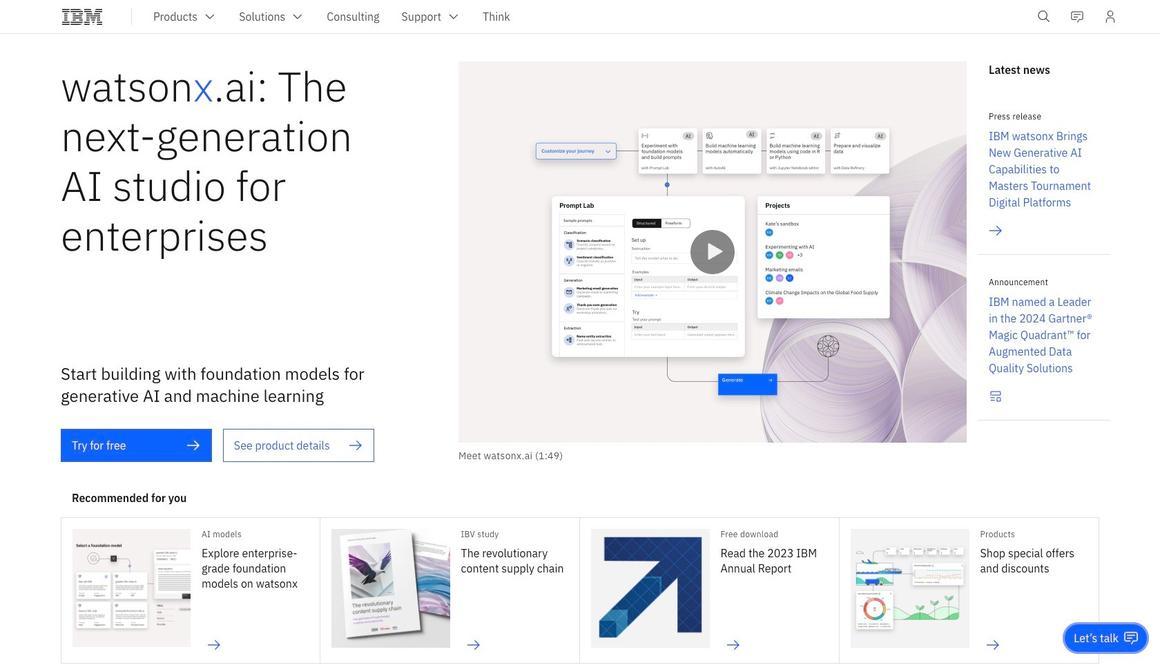 Task type: describe. For each thing, give the bounding box(es) containing it.
let's talk element
[[1075, 631, 1119, 646]]



